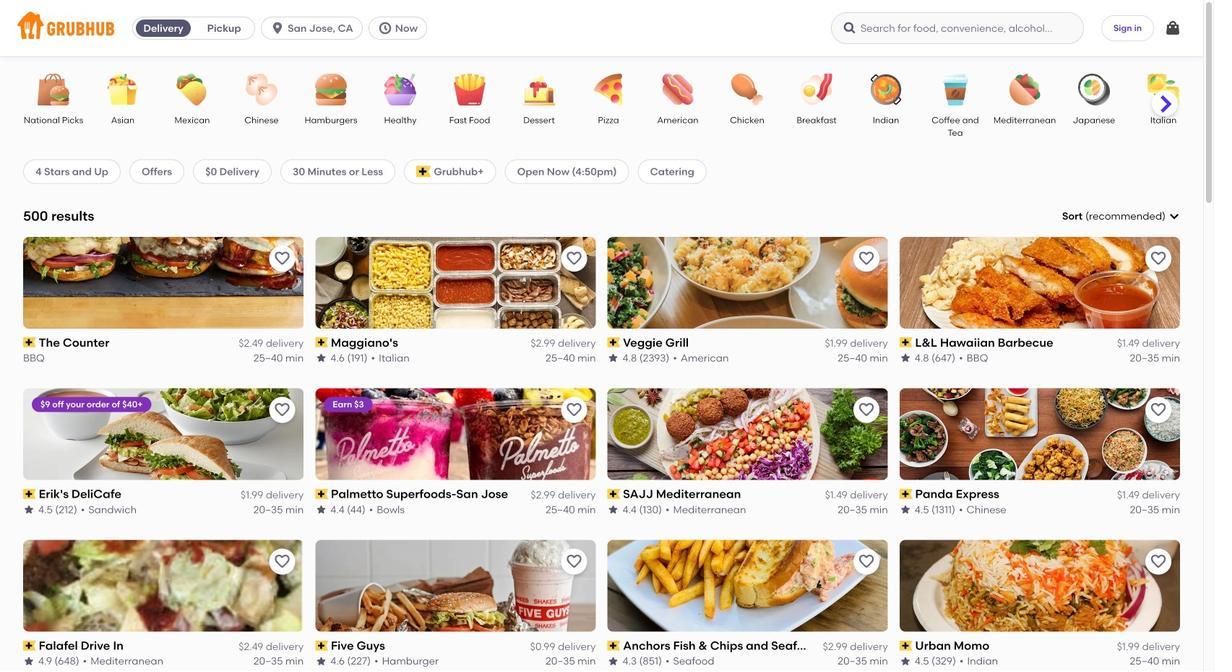 Task type: describe. For each thing, give the bounding box(es) containing it.
star icon image for falafel drive in logo
[[23, 656, 35, 668]]

hamburgers image
[[306, 74, 356, 106]]

l&l hawaiian barbecue logo image
[[900, 237, 1181, 329]]

star icon image for five guys logo on the bottom left of page
[[315, 656, 327, 668]]

coffee and tea image
[[931, 74, 981, 106]]

falafel drive in logo image
[[23, 541, 304, 632]]

japanese image
[[1069, 74, 1120, 106]]

star icon image for sajj mediterranean logo
[[608, 504, 619, 516]]

subscription pass image for erik's delicafe logo
[[23, 489, 36, 500]]

star icon image for palmetto superfoods-san jose logo
[[315, 504, 327, 516]]

five guys logo image
[[316, 541, 596, 632]]

2 svg image from the left
[[378, 21, 392, 35]]

subscription pass image for l&l hawaiian barbecue logo
[[900, 338, 913, 348]]

the counter logo image
[[23, 237, 304, 329]]

veggie grill logo image
[[608, 237, 888, 329]]

star icon image for urban momo logo
[[900, 656, 912, 668]]

subscription pass image for sajj mediterranean logo
[[608, 489, 620, 500]]

erik's delicafe logo image
[[23, 389, 304, 481]]

indian image
[[861, 74, 912, 106]]

main navigation navigation
[[0, 0, 1204, 56]]

maggiano's logo image
[[316, 237, 596, 329]]

palmetto superfoods-san jose logo image
[[316, 389, 596, 481]]

star icon image for maggiano's logo
[[315, 352, 327, 364]]

dessert image
[[514, 74, 565, 106]]

subscription pass image for star icon related to veggie grill logo
[[608, 338, 620, 348]]

anchors fish & chips and seafood grill logo image
[[608, 541, 888, 632]]

star icon image for l&l hawaiian barbecue logo
[[900, 352, 912, 364]]

subscription pass image for maggiano's logo
[[315, 338, 328, 348]]

1 svg image from the left
[[270, 21, 285, 35]]

star icon image for veggie grill logo
[[608, 352, 619, 364]]



Task type: vqa. For each thing, say whether or not it's contained in the screenshot.
Add to bag: $3.50 in the right of the page
no



Task type: locate. For each thing, give the bounding box(es) containing it.
mediterranean image
[[1000, 74, 1051, 106]]

asian image
[[98, 74, 148, 106]]

mexican image
[[167, 74, 218, 106]]

subscription pass image
[[608, 338, 620, 348], [315, 489, 328, 500], [900, 489, 913, 500], [23, 641, 36, 651]]

breakfast image
[[792, 74, 842, 106]]

subscription pass image for urban momo logo
[[900, 641, 913, 651]]

chinese image
[[236, 74, 287, 106]]

panda express logo image
[[900, 389, 1181, 481]]

subscription pass image for anchors fish & chips and seafood grill logo
[[608, 641, 620, 651]]

american image
[[653, 74, 704, 106]]

None field
[[1063, 209, 1181, 224]]

healthy image
[[375, 74, 426, 106]]

svg image up chinese "image"
[[270, 21, 285, 35]]

sajj mediterranean logo image
[[608, 389, 888, 481]]

subscription pass image
[[23, 338, 36, 348], [315, 338, 328, 348], [900, 338, 913, 348], [23, 489, 36, 500], [608, 489, 620, 500], [315, 641, 328, 651], [608, 641, 620, 651], [900, 641, 913, 651]]

star icon image for anchors fish & chips and seafood grill logo
[[608, 656, 619, 668]]

urban momo logo image
[[900, 541, 1181, 632]]

subscription pass image for star icon for panda express logo
[[900, 489, 913, 500]]

grubhub plus flag logo image
[[417, 166, 431, 177]]

star icon image
[[315, 352, 327, 364], [608, 352, 619, 364], [900, 352, 912, 364], [23, 504, 35, 516], [315, 504, 327, 516], [608, 504, 619, 516], [900, 504, 912, 516], [23, 656, 35, 668], [315, 656, 327, 668], [608, 656, 619, 668], [900, 656, 912, 668]]

subscription pass image for five guys logo on the bottom left of page
[[315, 641, 328, 651]]

subscription pass image for star icon associated with palmetto superfoods-san jose logo
[[315, 489, 328, 500]]

svg image
[[270, 21, 285, 35], [378, 21, 392, 35]]

svg image
[[1165, 20, 1182, 37], [843, 21, 857, 35], [1169, 211, 1181, 222]]

1 horizontal spatial svg image
[[378, 21, 392, 35]]

star icon image for erik's delicafe logo
[[23, 504, 35, 516]]

national picks image
[[28, 74, 79, 106]]

subscription pass image for the counter logo
[[23, 338, 36, 348]]

subscription pass image for star icon corresponding to falafel drive in logo
[[23, 641, 36, 651]]

fast food image
[[445, 74, 495, 106]]

chicken image
[[722, 74, 773, 106]]

0 horizontal spatial svg image
[[270, 21, 285, 35]]

italian image
[[1139, 74, 1189, 106]]

Search for food, convenience, alcohol... search field
[[831, 12, 1084, 44]]

star icon image for panda express logo
[[900, 504, 912, 516]]

pizza image
[[583, 74, 634, 106]]

svg image up "healthy" image
[[378, 21, 392, 35]]



